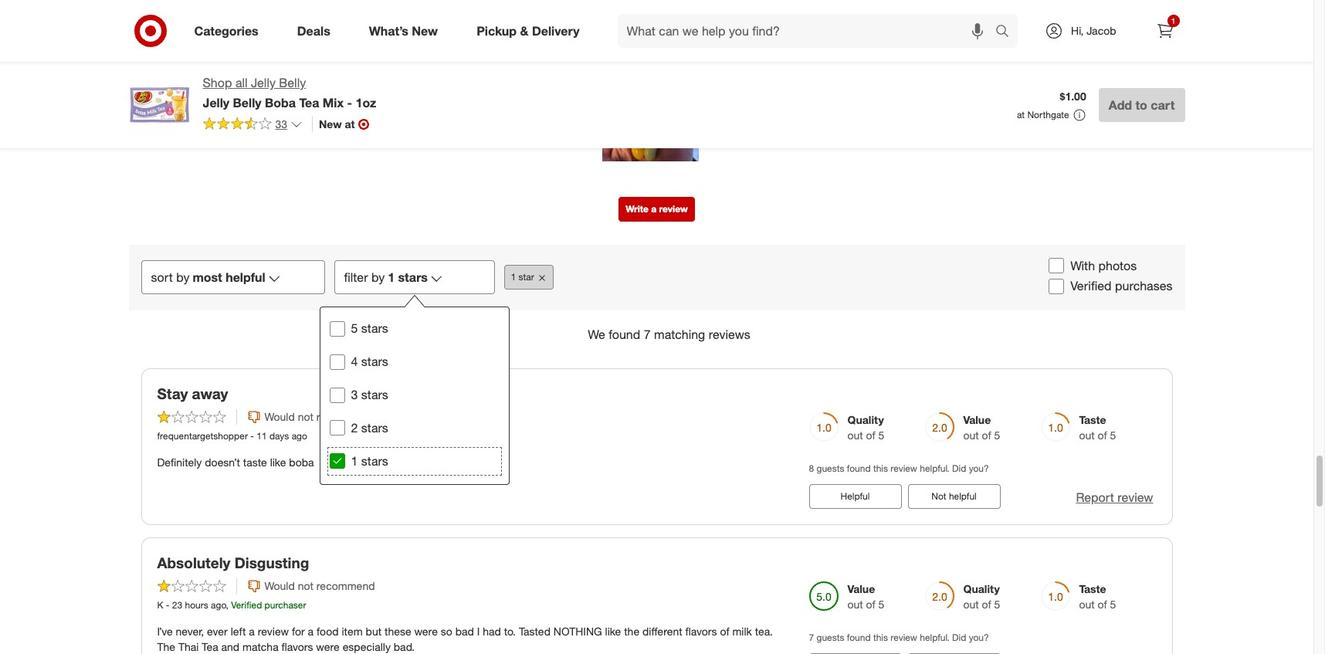 Task type: vqa. For each thing, say whether or not it's contained in the screenshot.
THE 7 to the right
yes



Task type: describe. For each thing, give the bounding box(es) containing it.
0 horizontal spatial at
[[345, 117, 355, 130]]

review inside i've never, ever left a review for a food item but these were so bad i had to. tasted nothing like the different flavors of milk tea. the thai tea and matcha flavors were especially bad.
[[258, 625, 289, 638]]

4
[[351, 354, 358, 369]]

8 guests found this review helpful. did you?
[[809, 463, 989, 474]]

ago for hours
[[211, 599, 226, 611]]

1 right filter
[[388, 270, 395, 285]]

star
[[519, 271, 534, 283]]

1 vertical spatial flavors
[[282, 640, 313, 653]]

0 horizontal spatial helpful
[[226, 270, 266, 285]]

so
[[441, 625, 453, 638]]

Verified purchases checkbox
[[1049, 279, 1065, 294]]

2 stars
[[351, 420, 388, 436]]

cart
[[1151, 97, 1175, 113]]

guests for 7
[[817, 632, 845, 643]]

boba
[[289, 456, 314, 469]]

did for 8 guests found this review helpful. did you?
[[953, 463, 967, 474]]

northgate
[[1028, 109, 1070, 121]]

not for absolutely disgusting
[[298, 579, 314, 592]]

photos
[[1099, 258, 1137, 273]]

0 horizontal spatial verified
[[231, 599, 262, 611]]

pickup & delivery
[[477, 23, 580, 38]]

tea inside i've never, ever left a review for a food item but these were so bad i had to. tasted nothing like the different flavors of milk tea. the thai tea and matcha flavors were especially bad.
[[202, 640, 218, 653]]

ago for days
[[292, 430, 307, 442]]

doesn't
[[205, 456, 240, 469]]

stay
[[157, 385, 188, 403]]

$1.00
[[1060, 90, 1087, 103]]

delivery
[[532, 23, 580, 38]]

review images
[[604, 28, 710, 45]]

stars right filter
[[398, 270, 428, 285]]

helpful. for 8 guests found this review helpful. did you?
[[920, 463, 950, 474]]

like inside i've never, ever left a review for a food item but these were so bad i had to. tasted nothing like the different flavors of milk tea. the thai tea and matcha flavors were especially bad.
[[605, 625, 621, 638]]

1 vertical spatial value out of 5
[[848, 582, 885, 611]]

report review
[[1076, 490, 1154, 505]]

for
[[292, 625, 305, 638]]

jacob
[[1087, 24, 1117, 37]]

image of jelly belly boba tea mix - 1oz image
[[129, 74, 190, 136]]

would not recommend for stay away
[[265, 410, 375, 423]]

by for filter by
[[372, 270, 385, 285]]

- for frequentargetshopper - 11 days ago
[[250, 430, 254, 442]]

not helpful button
[[908, 484, 1001, 509]]

especially
[[343, 640, 391, 653]]

3 stars
[[351, 387, 388, 403]]

the
[[624, 625, 640, 638]]

tea inside the shop all jelly belly jelly belly boba tea mix - 1oz
[[299, 95, 319, 110]]

hi, jacob
[[1072, 24, 1117, 37]]

2 stars checkbox
[[329, 421, 345, 436]]

by for sort by
[[176, 270, 190, 285]]

filter by 1 stars
[[344, 270, 428, 285]]

milk
[[733, 625, 752, 638]]

23
[[172, 599, 182, 611]]

1 for 1 star
[[511, 271, 516, 283]]

with photos
[[1071, 258, 1137, 273]]

item
[[342, 625, 363, 638]]

stars for 5 stars
[[361, 321, 388, 336]]

filter
[[344, 270, 368, 285]]

0 horizontal spatial 7
[[644, 327, 651, 342]]

1 horizontal spatial quality out of 5
[[964, 582, 1001, 611]]

shop
[[203, 75, 232, 90]]

deals link
[[284, 14, 350, 48]]

had
[[483, 625, 501, 638]]

of inside i've never, ever left a review for a food item but these were so bad i had to. tasted nothing like the different flavors of milk tea. the thai tea and matcha flavors were especially bad.
[[720, 625, 730, 638]]

stars for 1 stars
[[361, 453, 388, 469]]

we found 7 matching reviews
[[588, 327, 751, 342]]

the
[[157, 640, 175, 653]]

write
[[626, 203, 649, 214]]

away
[[192, 385, 228, 403]]

write a review button
[[619, 197, 695, 221]]

i
[[477, 625, 480, 638]]

these
[[385, 625, 411, 638]]

tasted
[[519, 625, 551, 638]]

0 horizontal spatial were
[[316, 640, 340, 653]]

taste for away
[[1080, 413, 1107, 426]]

definitely doesn't taste like boba
[[157, 456, 314, 469]]

a inside button
[[651, 203, 657, 214]]

all
[[236, 75, 248, 90]]

verified purchases
[[1071, 278, 1173, 294]]

pickup & delivery link
[[464, 14, 599, 48]]

1 star
[[511, 271, 534, 283]]

k
[[157, 599, 163, 611]]

stay away
[[157, 385, 228, 403]]

0 vertical spatial value
[[964, 413, 991, 426]]

2
[[351, 420, 358, 436]]

to
[[1136, 97, 1148, 113]]

ever
[[207, 625, 228, 638]]

0 vertical spatial jelly
[[251, 75, 276, 90]]

with
[[1071, 258, 1096, 273]]

,
[[226, 599, 229, 611]]

hours
[[185, 599, 208, 611]]

i've
[[157, 625, 173, 638]]

bad.
[[394, 640, 415, 653]]

0 vertical spatial value out of 5
[[964, 413, 1001, 442]]

found for 7
[[847, 632, 871, 643]]

definitely
[[157, 456, 202, 469]]

- for k - 23 hours ago , verified purchaser
[[166, 599, 170, 611]]

taste out of 5 for stay away
[[1080, 413, 1117, 442]]

absolutely disgusting
[[157, 554, 309, 572]]

1 link
[[1148, 14, 1182, 48]]

categories link
[[181, 14, 278, 48]]

0 horizontal spatial value
[[848, 582, 875, 595]]

what's new
[[369, 23, 438, 38]]

1 vertical spatial taste
[[243, 456, 267, 469]]

left
[[231, 625, 246, 638]]

- inside the shop all jelly belly jelly belly boba tea mix - 1oz
[[347, 95, 352, 110]]

to.
[[504, 625, 516, 638]]

at northgate
[[1017, 109, 1070, 121]]

tea.
[[755, 625, 773, 638]]



Task type: locate. For each thing, give the bounding box(es) containing it.
1 taste out of 5 from the top
[[1080, 413, 1117, 442]]

-
[[347, 95, 352, 110], [250, 430, 254, 442], [166, 599, 170, 611]]

0 vertical spatial tea
[[299, 95, 319, 110]]

0 vertical spatial helpful.
[[920, 463, 950, 474]]

and
[[221, 640, 240, 653]]

0 horizontal spatial ago
[[211, 599, 226, 611]]

1 horizontal spatial belly
[[279, 75, 306, 90]]

1 horizontal spatial value
[[964, 413, 991, 426]]

7
[[644, 327, 651, 342], [809, 632, 814, 643]]

1 horizontal spatial -
[[250, 430, 254, 442]]

this for 7
[[874, 632, 888, 643]]

purchaser
[[265, 599, 306, 611]]

would for absolutely disgusting
[[265, 579, 295, 592]]

food
[[317, 625, 339, 638]]

2 by from the left
[[372, 270, 385, 285]]

1 not from the top
[[298, 410, 314, 423]]

33 link
[[203, 117, 303, 134]]

boba
[[265, 95, 296, 110]]

0 horizontal spatial value out of 5
[[848, 582, 885, 611]]

0 horizontal spatial like
[[270, 456, 286, 469]]

1 vertical spatial recommend
[[317, 579, 375, 592]]

0 horizontal spatial a
[[249, 625, 255, 638]]

were
[[414, 625, 438, 638], [316, 640, 340, 653]]

2 horizontal spatial a
[[651, 203, 657, 214]]

at left northgate on the right of the page
[[1017, 109, 1025, 121]]

2 vertical spatial found
[[847, 632, 871, 643]]

1 recommend from the top
[[317, 410, 375, 423]]

were down food on the bottom left
[[316, 640, 340, 653]]

2 horizontal spatial -
[[347, 95, 352, 110]]

would up purchaser
[[265, 579, 295, 592]]

would not recommend up purchaser
[[265, 579, 375, 592]]

0 vertical spatial did
[[953, 463, 967, 474]]

belly up the boba
[[279, 75, 306, 90]]

2 not from the top
[[298, 579, 314, 592]]

stars up 4 stars
[[361, 321, 388, 336]]

1 vertical spatial taste out of 5
[[1080, 582, 1117, 611]]

1 horizontal spatial 7
[[809, 632, 814, 643]]

stars right 3
[[361, 387, 388, 403]]

stars
[[398, 270, 428, 285], [361, 321, 388, 336], [361, 354, 388, 369], [361, 387, 388, 403], [361, 420, 388, 436], [361, 453, 388, 469]]

4 stars checkbox
[[329, 354, 345, 370]]

pickup
[[477, 23, 517, 38]]

1 vertical spatial would
[[265, 579, 295, 592]]

0 vertical spatial taste out of 5
[[1080, 413, 1117, 442]]

1 horizontal spatial by
[[372, 270, 385, 285]]

at down the shop all jelly belly jelly belly boba tea mix - 1oz
[[345, 117, 355, 130]]

1 horizontal spatial flavors
[[686, 625, 717, 638]]

1 vertical spatial did
[[953, 632, 967, 643]]

mix
[[323, 95, 344, 110]]

5
[[351, 321, 358, 336], [879, 429, 885, 442], [995, 429, 1001, 442], [1111, 429, 1117, 442], [879, 598, 885, 611], [995, 598, 1001, 611], [1111, 598, 1117, 611]]

0 vertical spatial -
[[347, 95, 352, 110]]

0 vertical spatial helpful
[[226, 270, 266, 285]]

recommend for away
[[317, 410, 375, 423]]

1 for 1 stars
[[351, 453, 358, 469]]

1
[[1172, 16, 1176, 25], [388, 270, 395, 285], [511, 271, 516, 283], [351, 453, 358, 469]]

0 vertical spatial you?
[[969, 463, 989, 474]]

0 vertical spatial belly
[[279, 75, 306, 90]]

1 horizontal spatial like
[[605, 625, 621, 638]]

would for stay away
[[265, 410, 295, 423]]

helpful right not
[[949, 491, 977, 502]]

like
[[270, 456, 286, 469], [605, 625, 621, 638]]

helpful. for 7 guests found this review helpful. did you?
[[920, 632, 950, 643]]

2 you? from the top
[[969, 632, 989, 643]]

write a review
[[626, 203, 688, 214]]

1 by from the left
[[176, 270, 190, 285]]

shop all jelly belly jelly belly boba tea mix - 1oz
[[203, 75, 376, 110]]

guests
[[817, 463, 845, 474], [817, 632, 845, 643]]

1 vertical spatial would not recommend
[[265, 579, 375, 592]]

not
[[932, 491, 947, 502]]

1 vertical spatial ago
[[211, 599, 226, 611]]

1 vertical spatial tea
[[202, 640, 218, 653]]

2 guests from the top
[[817, 632, 845, 643]]

1 stars
[[351, 453, 388, 469]]

frequentargetshopper - 11 days ago
[[157, 430, 307, 442]]

1 horizontal spatial helpful
[[949, 491, 977, 502]]

0 horizontal spatial jelly
[[203, 95, 230, 110]]

tea left mix
[[299, 95, 319, 110]]

2 helpful. from the top
[[920, 632, 950, 643]]

add to cart button
[[1099, 88, 1185, 122]]

what's
[[369, 23, 409, 38]]

were left the so
[[414, 625, 438, 638]]

tea down ever
[[202, 640, 218, 653]]

what's new link
[[356, 14, 457, 48]]

1 inside button
[[511, 271, 516, 283]]

would up days
[[265, 410, 295, 423]]

verified right ,
[[231, 599, 262, 611]]

1 vertical spatial guests
[[817, 632, 845, 643]]

guest review image 1 of 2, zoom in image
[[603, 65, 699, 161]]

1 vertical spatial -
[[250, 430, 254, 442]]

0 horizontal spatial belly
[[233, 95, 262, 110]]

33
[[275, 117, 287, 130]]

2 vertical spatial -
[[166, 599, 170, 611]]

this
[[874, 463, 888, 474], [874, 632, 888, 643]]

we
[[588, 327, 605, 342]]

deals
[[297, 23, 330, 38]]

1 would not recommend from the top
[[265, 410, 375, 423]]

stars for 4 stars
[[361, 354, 388, 369]]

0 horizontal spatial quality out of 5
[[848, 413, 885, 442]]

0 horizontal spatial by
[[176, 270, 190, 285]]

1 this from the top
[[874, 463, 888, 474]]

1 vertical spatial new
[[319, 117, 342, 130]]

stars down 2 stars
[[361, 453, 388, 469]]

by right filter
[[372, 270, 385, 285]]

report review button
[[1076, 489, 1154, 507]]

recommend for disgusting
[[317, 579, 375, 592]]

0 vertical spatial quality
[[848, 413, 884, 426]]

1 horizontal spatial tea
[[299, 95, 319, 110]]

1 star button
[[504, 265, 554, 290]]

not helpful
[[932, 491, 977, 502]]

2 would not recommend from the top
[[265, 579, 375, 592]]

k - 23 hours ago , verified purchaser
[[157, 599, 306, 611]]

1 vertical spatial helpful
[[949, 491, 977, 502]]

3 stars checkbox
[[329, 387, 345, 403]]

- left 11
[[250, 430, 254, 442]]

you? for 7 guests found this review helpful. did you?
[[969, 632, 989, 643]]

purchases
[[1116, 278, 1173, 294]]

stars right '2'
[[361, 420, 388, 436]]

2 taste out of 5 from the top
[[1080, 582, 1117, 611]]

taste for disgusting
[[1080, 582, 1107, 595]]

0 horizontal spatial -
[[166, 599, 170, 611]]

1oz
[[356, 95, 376, 110]]

value out of 5 up not helpful
[[964, 413, 1001, 442]]

2 would from the top
[[265, 579, 295, 592]]

1 vertical spatial you?
[[969, 632, 989, 643]]

1 did from the top
[[953, 463, 967, 474]]

ago
[[292, 430, 307, 442], [211, 599, 226, 611]]

would not recommend for absolutely disgusting
[[265, 579, 375, 592]]

nothing
[[554, 625, 602, 638]]

recommend down 3 stars "option"
[[317, 410, 375, 423]]

belly down all
[[233, 95, 262, 110]]

review
[[604, 28, 655, 45]]

search
[[989, 24, 1026, 40]]

hi,
[[1072, 24, 1084, 37]]

not for stay away
[[298, 410, 314, 423]]

new down mix
[[319, 117, 342, 130]]

you?
[[969, 463, 989, 474], [969, 632, 989, 643]]

recommend up item
[[317, 579, 375, 592]]

7 guests found this review helpful. did you?
[[809, 632, 989, 643]]

1 horizontal spatial at
[[1017, 109, 1025, 121]]

flavors right different
[[686, 625, 717, 638]]

not left 2 stars 'checkbox'
[[298, 410, 314, 423]]

helpful button
[[809, 484, 902, 509]]

search button
[[989, 14, 1026, 51]]

0 vertical spatial quality out of 5
[[848, 413, 885, 442]]

1 vertical spatial verified
[[231, 599, 262, 611]]

not up purchaser
[[298, 579, 314, 592]]

0 horizontal spatial new
[[319, 117, 342, 130]]

1 vertical spatial quality
[[964, 582, 1000, 595]]

like left the the at bottom left
[[605, 625, 621, 638]]

days
[[270, 430, 289, 442]]

1 horizontal spatial jelly
[[251, 75, 276, 90]]

1 horizontal spatial quality
[[964, 582, 1000, 595]]

1 helpful. from the top
[[920, 463, 950, 474]]

1 horizontal spatial verified
[[1071, 278, 1112, 294]]

stars for 3 stars
[[361, 387, 388, 403]]

verified down with
[[1071, 278, 1112, 294]]

0 vertical spatial taste
[[1080, 413, 1107, 426]]

0 vertical spatial not
[[298, 410, 314, 423]]

0 vertical spatial this
[[874, 463, 888, 474]]

1 left star
[[511, 271, 516, 283]]

&
[[520, 23, 529, 38]]

What can we help you find? suggestions appear below search field
[[618, 14, 1000, 48]]

but
[[366, 625, 382, 638]]

most
[[193, 270, 222, 285]]

- right k
[[166, 599, 170, 611]]

categories
[[194, 23, 259, 38]]

1 vertical spatial this
[[874, 632, 888, 643]]

0 vertical spatial guests
[[817, 463, 845, 474]]

With photos checkbox
[[1049, 258, 1065, 273]]

new at
[[319, 117, 355, 130]]

1 vertical spatial found
[[847, 463, 871, 474]]

1 guests from the top
[[817, 463, 845, 474]]

absolutely
[[157, 554, 231, 572]]

2 recommend from the top
[[317, 579, 375, 592]]

0 vertical spatial found
[[609, 327, 641, 342]]

1 you? from the top
[[969, 463, 989, 474]]

bad
[[456, 625, 474, 638]]

5 stars checkbox
[[329, 321, 345, 337]]

1 vertical spatial value
[[848, 582, 875, 595]]

a right write
[[651, 203, 657, 214]]

0 vertical spatial would
[[265, 410, 295, 423]]

images
[[659, 28, 710, 45]]

helpful inside not helpful button
[[949, 491, 977, 502]]

0 vertical spatial 7
[[644, 327, 651, 342]]

would not recommend down 3 stars "option"
[[265, 410, 375, 423]]

jelly down shop
[[203, 95, 230, 110]]

value
[[964, 413, 991, 426], [848, 582, 875, 595]]

0 horizontal spatial quality
[[848, 413, 884, 426]]

1 horizontal spatial were
[[414, 625, 438, 638]]

stars for 2 stars
[[361, 420, 388, 436]]

sort
[[151, 270, 173, 285]]

1 vertical spatial 7
[[809, 632, 814, 643]]

- left 1oz
[[347, 95, 352, 110]]

belly
[[279, 75, 306, 90], [233, 95, 262, 110]]

1 vertical spatial not
[[298, 579, 314, 592]]

7 left matching
[[644, 327, 651, 342]]

found
[[609, 327, 641, 342], [847, 463, 871, 474], [847, 632, 871, 643]]

1 vertical spatial helpful.
[[920, 632, 950, 643]]

1 vertical spatial were
[[316, 640, 340, 653]]

report
[[1076, 490, 1115, 505]]

0 horizontal spatial flavors
[[282, 640, 313, 653]]

4 stars
[[351, 354, 388, 369]]

2 this from the top
[[874, 632, 888, 643]]

0 vertical spatial verified
[[1071, 278, 1112, 294]]

jelly right all
[[251, 75, 276, 90]]

0 vertical spatial would not recommend
[[265, 410, 375, 423]]

a
[[651, 203, 657, 214], [249, 625, 255, 638], [308, 625, 314, 638]]

of
[[867, 429, 876, 442], [982, 429, 992, 442], [1098, 429, 1108, 442], [867, 598, 876, 611], [982, 598, 992, 611], [1098, 598, 1108, 611], [720, 625, 730, 638]]

stars right 4
[[361, 354, 388, 369]]

found for 8
[[847, 463, 871, 474]]

1 vertical spatial like
[[605, 625, 621, 638]]

add
[[1109, 97, 1133, 113]]

you? for 8 guests found this review helpful. did you?
[[969, 463, 989, 474]]

add to cart
[[1109, 97, 1175, 113]]

sort by most helpful
[[151, 270, 266, 285]]

a right left
[[249, 625, 255, 638]]

1 vertical spatial belly
[[233, 95, 262, 110]]

0 vertical spatial ago
[[292, 430, 307, 442]]

a right for at the bottom left of the page
[[308, 625, 314, 638]]

flavors down for at the bottom left of the page
[[282, 640, 313, 653]]

reviews
[[709, 327, 751, 342]]

guests for 8
[[817, 463, 845, 474]]

1 horizontal spatial a
[[308, 625, 314, 638]]

0 horizontal spatial tea
[[202, 640, 218, 653]]

ago right days
[[292, 430, 307, 442]]

this for 8
[[874, 463, 888, 474]]

0 vertical spatial were
[[414, 625, 438, 638]]

ago right hours on the left of page
[[211, 599, 226, 611]]

did
[[953, 463, 967, 474], [953, 632, 967, 643]]

value out of 5 up "7 guests found this review helpful. did you?"
[[848, 582, 885, 611]]

guests right 8
[[817, 463, 845, 474]]

did for 7 guests found this review helpful. did you?
[[953, 632, 967, 643]]

taste out of 5 for absolutely disgusting
[[1080, 582, 1117, 611]]

1 stars checkbox
[[329, 454, 345, 469]]

at
[[1017, 109, 1025, 121], [345, 117, 355, 130]]

2 did from the top
[[953, 632, 967, 643]]

like left boba
[[270, 456, 286, 469]]

flavors
[[686, 625, 717, 638], [282, 640, 313, 653]]

1 vertical spatial jelly
[[203, 95, 230, 110]]

by
[[176, 270, 190, 285], [372, 270, 385, 285]]

1 vertical spatial quality out of 5
[[964, 582, 1001, 611]]

matcha
[[243, 640, 279, 653]]

thai
[[178, 640, 199, 653]]

out
[[848, 429, 864, 442], [964, 429, 979, 442], [1080, 429, 1095, 442], [848, 598, 864, 611], [964, 598, 979, 611], [1080, 598, 1095, 611]]

0 vertical spatial new
[[412, 23, 438, 38]]

new right the what's
[[412, 23, 438, 38]]

0 vertical spatial like
[[270, 456, 286, 469]]

0 vertical spatial recommend
[[317, 410, 375, 423]]

guests right tea.
[[817, 632, 845, 643]]

1 horizontal spatial ago
[[292, 430, 307, 442]]

2 vertical spatial taste
[[1080, 582, 1107, 595]]

0 vertical spatial flavors
[[686, 625, 717, 638]]

different
[[643, 625, 683, 638]]

by right sort
[[176, 270, 190, 285]]

1 right jacob on the right top of the page
[[1172, 16, 1176, 25]]

7 right tea.
[[809, 632, 814, 643]]

1 for 1
[[1172, 16, 1176, 25]]

helpful right most
[[226, 270, 266, 285]]

1 would from the top
[[265, 410, 295, 423]]

1 horizontal spatial value out of 5
[[964, 413, 1001, 442]]

i've never, ever left a review for a food item but these were so bad i had to. tasted nothing like the different flavors of milk tea. the thai tea and matcha flavors were especially bad.
[[157, 625, 773, 653]]

1 right 1 stars checkbox
[[351, 453, 358, 469]]

1 horizontal spatial new
[[412, 23, 438, 38]]

matching
[[654, 327, 706, 342]]



